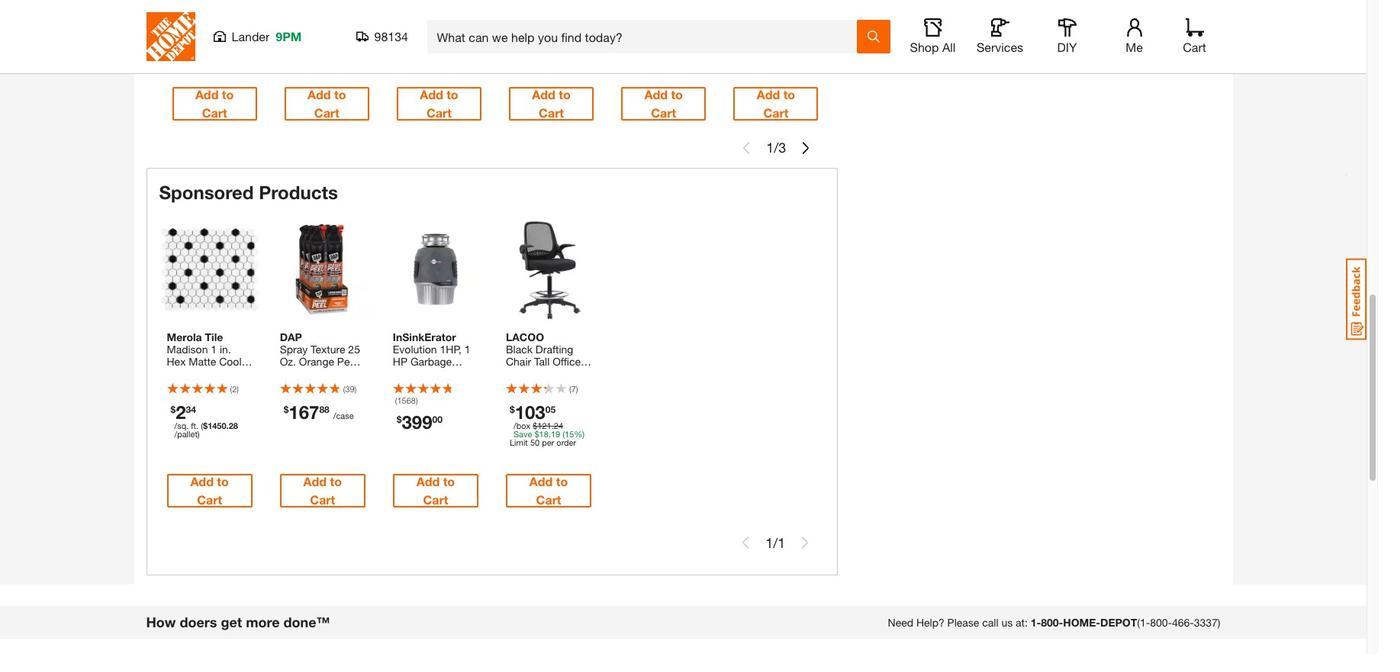 Task type: vqa. For each thing, say whether or not it's contained in the screenshot.
opening
no



Task type: locate. For each thing, give the bounding box(es) containing it.
ring
[[549, 428, 570, 441]]

7/8
[[183, 391, 198, 404]]

0 horizontal spatial 2
[[176, 401, 186, 423]]

cart
[[1183, 40, 1207, 54], [202, 105, 227, 120], [314, 105, 339, 120], [427, 105, 452, 120], [539, 105, 564, 120], [651, 105, 676, 120], [764, 105, 789, 120], [197, 492, 222, 507], [310, 492, 335, 507], [423, 492, 448, 507], [536, 492, 561, 507]]

18
[[539, 429, 549, 439]]

00 for 399
[[432, 413, 443, 425]]

add down the 1798
[[645, 87, 668, 101]]

) for ( 6812 )
[[195, 12, 197, 22]]

) for ( 1568 )
[[416, 395, 418, 405]]

black left the tall in the bottom left of the page
[[506, 343, 533, 356]]

00 for 1424
[[559, 37, 569, 49]]

cart right me
[[1183, 40, 1207, 54]]

spray texture 25 oz. orange peel water based 2-in-1 wall and ceiling white texture spray with aim tech nozzle (6-pack) image
[[272, 219, 373, 320]]

0 horizontal spatial spray
[[280, 343, 308, 356]]

in.
[[220, 343, 231, 356], [221, 379, 233, 392], [201, 391, 213, 404]]

sq.
[[219, 416, 234, 429]]

ceiling
[[280, 391, 313, 404]]

add down the (6-
[[303, 474, 327, 488]]

dot
[[167, 379, 184, 392]]

( inside $ 103 05 /box $ 121 . 24 save $ 18 . 19 ( 15 %) limit 50 per order
[[563, 429, 565, 439]]

cart up 1 / 3
[[764, 105, 789, 120]]

0 vertical spatial and
[[324, 379, 342, 392]]

with inside dap spray texture 25 oz. orange peel water based 2- in-1 wall and ceiling white texture spray with aim tech nozzle (6-pack)
[[280, 416, 300, 429]]

9pm
[[276, 29, 302, 44]]

( inside $ 2 34 /sq. ft. ( $ 1450 . 28 /pallet )
[[201, 420, 203, 430]]

add to cart down disposer
[[417, 474, 455, 507]]

tile
[[205, 330, 223, 343], [167, 416, 183, 429]]

add for add to cart button underneath "2699"
[[195, 87, 219, 101]]

1 horizontal spatial with
[[280, 416, 300, 429]]

) for ( 2 )
[[237, 384, 239, 394]]

( for 1847
[[736, 16, 738, 26]]

texture up the based
[[311, 343, 345, 356]]

$ inside $ 167 88 /case
[[284, 404, 289, 415]]

1 horizontal spatial tile
[[205, 330, 223, 343]]

advanced
[[393, 379, 441, 392]]

(
[[174, 12, 176, 22], [624, 12, 626, 22], [287, 16, 289, 26], [736, 16, 738, 26], [230, 384, 232, 394], [343, 384, 345, 394], [569, 384, 571, 394], [395, 395, 397, 405], [201, 420, 203, 430], [563, 429, 565, 439]]

add to cart down "2699"
[[195, 87, 234, 120]]

/ right this is the first slide image
[[773, 534, 778, 551]]

evolution 1hp, 1 hp garbage disposal, advanced series ez connect continuous feed food waste disposer image
[[385, 219, 486, 320]]

$ inside $ 1998 00
[[401, 37, 406, 49]]

0 horizontal spatial black
[[220, 367, 247, 380]]

at:
[[1016, 616, 1028, 629]]

1 vertical spatial 2
[[176, 401, 186, 423]]

2 horizontal spatial with
[[534, 391, 554, 404]]

need help? please call us at: 1-800-home-depot (1-800-466-3337)
[[888, 616, 1221, 629]]

1 vertical spatial with
[[534, 391, 554, 404]]

What can we help you find today? search field
[[437, 21, 856, 53]]

add down $ 1424 00
[[532, 87, 556, 101]]

0 horizontal spatial 800-
[[1041, 616, 1064, 629]]

white
[[167, 367, 194, 380], [316, 391, 343, 404]]

white up 11-
[[167, 367, 194, 380]]

0 horizontal spatial with
[[197, 367, 217, 380]]

mosaic
[[214, 404, 249, 417]]

add down "2699"
[[195, 87, 219, 101]]

)
[[195, 12, 197, 22], [644, 12, 647, 22], [757, 16, 759, 26], [237, 384, 239, 394], [355, 384, 357, 394], [576, 384, 578, 394], [416, 395, 418, 405], [198, 429, 200, 439]]

00 inside $ 1399 00
[[784, 48, 794, 59]]

399
[[402, 411, 432, 433]]

services
[[977, 40, 1024, 54]]

0 horizontal spatial and
[[324, 379, 342, 392]]

add to cart button down ft./pallet)
[[167, 474, 252, 507]]

( 2 )
[[230, 384, 239, 394]]

3
[[779, 139, 786, 156]]

add to cart for add to cart button below per
[[530, 474, 568, 507]]

add down 1249
[[308, 87, 331, 101]]

white inside dap spray texture 25 oz. orange peel water based 2- in-1 wall and ceiling white texture spray with aim tech nozzle (6-pack)
[[316, 391, 343, 404]]

cart down the (6-
[[310, 492, 335, 507]]

texture up nozzle
[[280, 404, 315, 417]]

/ for 1
[[773, 534, 778, 551]]

madison
[[167, 343, 208, 356]]

cart link
[[1178, 18, 1212, 55]]

based
[[311, 367, 341, 380]]

need
[[888, 616, 914, 629]]

add to cart for add to cart button under 1249
[[308, 87, 346, 120]]

doers
[[180, 614, 217, 630]]

0 vertical spatial 2
[[232, 384, 237, 394]]

add to cart down $ 1424 00
[[532, 87, 571, 120]]

3 chair from the top
[[506, 391, 531, 404]]

( for 2740
[[624, 12, 626, 22]]

insinkerator
[[393, 330, 456, 343]]

1450
[[208, 420, 226, 430]]

continuous
[[393, 404, 448, 417]]

cart down ft./pallet)
[[197, 492, 222, 507]]

shop
[[910, 40, 939, 54]]

( 1847 )
[[736, 16, 759, 26]]

800- right at:
[[1041, 616, 1064, 629]]

1/4
[[203, 379, 218, 392]]

2 800- from the left
[[1151, 616, 1173, 629]]

white inside "merola tile madison 1 in. hex matte cool white with black dot 10-1/4 in. x 11-7/8 in. porcelain mosaic tile (619.2 sq. ft./pallet)"
[[167, 367, 194, 380]]

24
[[554, 420, 563, 430]]

add to cart down per
[[530, 474, 568, 507]]

00 inside $ 1424 00
[[559, 37, 569, 49]]

39
[[345, 384, 355, 394]]

1 inside insinkerator evolution 1hp, 1 hp garbage disposal, advanced series ez connect continuous feed food waste disposer
[[465, 343, 471, 356]]

tile left ft.
[[167, 416, 183, 429]]

pack)
[[328, 428, 355, 441]]

black up ( 2 )
[[220, 367, 247, 380]]

2 for $
[[176, 401, 186, 423]]

800- right depot
[[1151, 616, 1173, 629]]

in. right matte
[[220, 343, 231, 356]]

add for add to cart button underneath $ 1998 00
[[420, 87, 443, 101]]

adjustable
[[527, 416, 578, 429]]

add for add to cart button under 1249
[[308, 87, 331, 101]]

1 vertical spatial and
[[506, 416, 524, 429]]

$ for 1249
[[288, 48, 293, 59]]

lander
[[232, 29, 270, 44]]

lander 9pm
[[232, 29, 302, 44]]

0 vertical spatial spray
[[280, 343, 308, 356]]

add to cart for add to cart button underneath the (6-
[[303, 474, 342, 507]]

cart for add to cart button underneath "2699"
[[202, 105, 227, 120]]

peel
[[337, 355, 358, 368]]

1 left the cool
[[211, 343, 217, 356]]

800-
[[1041, 616, 1064, 629], [1151, 616, 1173, 629]]

1 horizontal spatial spray
[[318, 404, 345, 417]]

me
[[1126, 40, 1143, 54]]

1 vertical spatial black
[[220, 367, 247, 380]]

$ inside $ 1698 00
[[176, 37, 181, 49]]

cart down disposer
[[423, 492, 448, 507]]

cart for add to cart button under 1249
[[314, 105, 339, 120]]

1 horizontal spatial 2
[[232, 384, 237, 394]]

add down disposer
[[417, 474, 440, 488]]

cart down the 1798
[[651, 105, 676, 120]]

$ inside $ 399 00
[[397, 413, 402, 425]]

/
[[774, 139, 779, 156], [773, 534, 778, 551]]

ft./pallet)
[[167, 428, 209, 441]]

1 inside dap spray texture 25 oz. orange peel water based 2- in-1 wall and ceiling white texture spray with aim tech nozzle (6-pack)
[[292, 379, 298, 392]]

cart down $ 1998 00
[[427, 105, 452, 120]]

00 for 1399
[[784, 48, 794, 59]]

add to cart up 1 / 3
[[757, 87, 795, 120]]

ft.
[[191, 420, 199, 430]]

2 horizontal spatial .
[[552, 420, 554, 430]]

(1-
[[1138, 616, 1151, 629]]

add for add to cart button over 1 / 3
[[757, 87, 780, 101]]

/case
[[333, 410, 354, 420]]

00 inside $ 399 00
[[432, 413, 443, 425]]

wheels
[[553, 404, 588, 417]]

add to cart button down the 1798
[[622, 87, 706, 120]]

add down 50 on the bottom left of page
[[530, 474, 553, 488]]

more
[[246, 614, 280, 630]]

1 horizontal spatial black
[[506, 343, 533, 356]]

0 horizontal spatial tile
[[167, 416, 183, 429]]

white left 39
[[316, 391, 343, 404]]

1 right '1hp,' in the left of the page
[[465, 343, 471, 356]]

00 inside $ 1698 00
[[222, 37, 232, 49]]

0 vertical spatial texture
[[311, 343, 345, 356]]

$ inside $ 1424 00
[[513, 37, 518, 49]]

1 right this is the first slide image
[[766, 534, 773, 551]]

add down $ 1399 00
[[757, 87, 780, 101]]

1 horizontal spatial .
[[549, 429, 551, 439]]

sponsored products
[[159, 181, 338, 203]]

$ for 1399
[[738, 48, 743, 59]]

2-
[[344, 367, 354, 380]]

cart for add to cart button underneath the (6-
[[310, 492, 335, 507]]

and inside dap spray texture 25 oz. orange peel water based 2- in-1 wall and ceiling white texture spray with aim tech nozzle (6-pack)
[[324, 379, 342, 392]]

cart down per
[[536, 492, 561, 507]]

0 horizontal spatial .
[[226, 420, 229, 430]]

cart down 1249
[[314, 105, 339, 120]]

add to cart down the (6-
[[303, 474, 342, 507]]

in. right 7/8
[[201, 391, 213, 404]]

$ for 1998
[[401, 37, 406, 49]]

0 vertical spatial black
[[506, 343, 533, 356]]

footrest
[[506, 428, 546, 441]]

$
[[176, 37, 181, 49], [401, 37, 406, 49], [513, 37, 518, 49], [288, 48, 293, 59], [738, 48, 743, 59], [180, 57, 184, 67], [171, 404, 176, 415], [284, 404, 289, 415], [510, 404, 515, 415], [397, 413, 402, 425], [203, 420, 208, 430], [533, 420, 538, 430], [535, 429, 539, 439]]

merola
[[167, 330, 202, 343]]

0 vertical spatial with
[[197, 367, 217, 380]]

add
[[195, 87, 219, 101], [308, 87, 331, 101], [420, 87, 443, 101], [532, 87, 556, 101], [645, 87, 668, 101], [757, 87, 780, 101], [190, 474, 214, 488], [303, 474, 327, 488], [417, 474, 440, 488], [530, 474, 553, 488]]

10-
[[187, 379, 203, 392]]

0 vertical spatial /
[[774, 139, 779, 156]]

add down ft./pallet)
[[190, 474, 214, 488]]

1 vertical spatial white
[[316, 391, 343, 404]]

to
[[222, 87, 234, 101], [334, 87, 346, 101], [447, 87, 458, 101], [559, 87, 571, 101], [671, 87, 683, 101], [784, 87, 795, 101], [217, 474, 229, 488], [330, 474, 342, 488], [443, 474, 455, 488], [556, 474, 568, 488]]

1424
[[518, 35, 559, 56]]

0 vertical spatial tile
[[205, 330, 223, 343]]

$ inside $ 1399 00
[[738, 48, 743, 59]]

cart down "2699"
[[202, 105, 227, 120]]

add to cart for add to cart button under ft./pallet)
[[190, 474, 229, 507]]

1 horizontal spatial white
[[316, 391, 343, 404]]

1
[[767, 139, 774, 156], [211, 343, 217, 356], [465, 343, 471, 356], [292, 379, 298, 392], [766, 534, 773, 551], [778, 534, 786, 551]]

1568
[[397, 395, 416, 405]]

1 chair from the top
[[506, 355, 531, 368]]

/ right this is the first slide icon
[[774, 139, 779, 156]]

1 left wall
[[292, 379, 298, 392]]

) for ( 39 )
[[355, 384, 357, 394]]

0 vertical spatial white
[[167, 367, 194, 380]]

add down $ 1998 00
[[420, 87, 443, 101]]

add to cart down ft./pallet)
[[190, 474, 229, 507]]

00 inside $ 1998 00
[[447, 37, 457, 49]]

tile up matte
[[205, 330, 223, 343]]

cart for add to cart button underneath $ 1424 00
[[539, 105, 564, 120]]

add to cart down the 1798
[[645, 87, 683, 120]]

$ inside the $ 1249
[[288, 48, 293, 59]]

$ 167 88 /case
[[284, 401, 354, 423]]

2 inside $ 2 34 /sq. ft. ( $ 1450 . 28 /pallet )
[[176, 401, 186, 423]]

1 horizontal spatial 800-
[[1151, 616, 1173, 629]]

add to cart down 1249
[[308, 87, 346, 120]]

with
[[197, 367, 217, 380], [534, 391, 554, 404], [280, 416, 300, 429]]

add to cart button down $ 1424 00
[[509, 87, 594, 120]]

98134 button
[[356, 29, 409, 44]]

add to cart down $ 1998 00
[[420, 87, 458, 120]]

wall
[[301, 379, 321, 392]]

2 vertical spatial with
[[280, 416, 300, 429]]

cart down $ 1424 00
[[539, 105, 564, 120]]

depot
[[1101, 616, 1138, 629]]

in-
[[280, 379, 292, 392]]

1 horizontal spatial and
[[506, 416, 524, 429]]

add to cart for add to cart button underneath "2699"
[[195, 87, 234, 120]]

1 vertical spatial tile
[[167, 416, 183, 429]]

0 horizontal spatial white
[[167, 367, 194, 380]]

add to cart button down "2699"
[[172, 87, 257, 120]]

( 7 )
[[569, 384, 578, 394]]

2 chair from the top
[[506, 367, 531, 380]]

us
[[1002, 616, 1013, 629]]

hex
[[167, 355, 186, 368]]

1 vertical spatial /
[[773, 534, 778, 551]]

help?
[[917, 616, 945, 629]]

black
[[506, 343, 533, 356], [220, 367, 247, 380]]

add to cart for add to cart button underneath $ 1998 00
[[420, 87, 458, 120]]

add to cart
[[195, 87, 234, 120], [308, 87, 346, 120], [420, 87, 458, 120], [532, 87, 571, 120], [645, 87, 683, 120], [757, 87, 795, 120], [190, 474, 229, 507], [303, 474, 342, 507], [417, 474, 455, 507], [530, 474, 568, 507]]



Task type: describe. For each thing, give the bounding box(es) containing it.
please
[[948, 616, 980, 629]]

black inside lacoo black drafting chair tall office chair executive standing desk chair with lockable wheels and adjustable footrest ring
[[506, 343, 533, 356]]

1 left this is the last slide icon
[[778, 534, 786, 551]]

/sq.
[[174, 420, 189, 430]]

19
[[551, 429, 560, 439]]

$ 1399 00
[[738, 45, 794, 67]]

order
[[557, 437, 577, 447]]

) for ( 7 )
[[576, 384, 578, 394]]

dap spray texture 25 oz. orange peel water based 2- in-1 wall and ceiling white texture spray with aim tech nozzle (6-pack)
[[280, 330, 360, 441]]

( 39 )
[[343, 384, 357, 394]]

15
[[565, 429, 574, 439]]

cart for add to cart button underneath $ 1998 00
[[427, 105, 452, 120]]

1698
[[181, 35, 222, 56]]

series
[[444, 379, 474, 392]]

$ for 1698
[[176, 37, 181, 49]]

get
[[221, 614, 242, 630]]

shop all
[[910, 40, 956, 54]]

tech
[[324, 416, 346, 429]]

/box
[[514, 420, 531, 430]]

office
[[553, 355, 581, 368]]

2 for (
[[232, 384, 237, 394]]

home-
[[1064, 616, 1101, 629]]

11-
[[167, 391, 183, 404]]

1847
[[738, 16, 757, 26]]

me button
[[1110, 18, 1159, 55]]

ez
[[393, 391, 406, 404]]

( for 39
[[343, 384, 345, 394]]

diy button
[[1043, 18, 1092, 55]]

1 left 3
[[767, 139, 774, 156]]

$ 2699
[[180, 57, 203, 67]]

evolution
[[393, 343, 437, 356]]

( 6812 )
[[174, 12, 197, 22]]

50
[[530, 437, 540, 447]]

1 vertical spatial spray
[[318, 404, 345, 417]]

dap
[[280, 330, 302, 343]]

) for ( 1847 )
[[757, 16, 759, 26]]

waste
[[421, 416, 450, 429]]

add to cart button down $ 1998 00
[[397, 87, 482, 120]]

$ for 1424
[[513, 37, 518, 49]]

( for 2
[[230, 384, 232, 394]]

next slide image
[[800, 142, 812, 154]]

how doers get more done™
[[146, 614, 330, 630]]

cart for add to cart button under disposer
[[423, 492, 448, 507]]

oz.
[[280, 355, 296, 368]]

7
[[571, 384, 576, 394]]

cart for add to cart button over 1 / 3
[[764, 105, 789, 120]]

black inside "merola tile madison 1 in. hex matte cool white with black dot 10-1/4 in. x 11-7/8 in. porcelain mosaic tile (619.2 sq. ft./pallet)"
[[220, 367, 247, 380]]

this is the last slide image
[[799, 536, 812, 549]]

) inside $ 2 34 /sq. ft. ( $ 1450 . 28 /pallet )
[[198, 429, 200, 439]]

standing
[[506, 379, 549, 392]]

1 800- from the left
[[1041, 616, 1064, 629]]

1733
[[289, 16, 307, 26]]

( for 6812
[[174, 12, 176, 22]]

food
[[393, 416, 418, 429]]

add to cart for add to cart button over 1 / 3
[[757, 87, 795, 120]]

add for add to cart button below per
[[530, 474, 553, 488]]

with inside lacoo black drafting chair tall office chair executive standing desk chair with lockable wheels and adjustable footrest ring
[[534, 391, 554, 404]]

00 for 1698
[[222, 37, 232, 49]]

98134
[[374, 29, 408, 44]]

1249
[[293, 45, 334, 67]]

insinkerator evolution 1hp, 1 hp garbage disposal, advanced series ez connect continuous feed food waste disposer
[[393, 330, 475, 441]]

$ for 2699
[[180, 57, 184, 67]]

/pallet
[[174, 429, 198, 439]]

x
[[236, 379, 241, 392]]

add for add to cart button below the 1798
[[645, 87, 668, 101]]

merola tile madison 1 in. hex matte cool white with black dot 10-1/4 in. x 11-7/8 in. porcelain mosaic tile (619.2 sq. ft./pallet)
[[167, 330, 249, 441]]

with inside "merola tile madison 1 in. hex matte cool white with black dot 10-1/4 in. x 11-7/8 in. porcelain mosaic tile (619.2 sq. ft./pallet)"
[[197, 367, 217, 380]]

lacoo
[[506, 330, 544, 343]]

$ for 2
[[171, 404, 176, 415]]

feedback link image
[[1347, 258, 1367, 340]]

6812
[[176, 12, 195, 22]]

( 2740 )
[[624, 12, 647, 22]]

cart for add to cart button under ft./pallet)
[[197, 492, 222, 507]]

$ 1249
[[288, 45, 334, 67]]

add to cart button down per
[[506, 474, 592, 507]]

black drafting chair tall office chair executive standing desk chair with lockable wheels and adjustable footrest ring image
[[498, 219, 599, 320]]

done™
[[284, 614, 330, 630]]

matte
[[189, 355, 216, 368]]

$ 1998 00
[[401, 35, 457, 56]]

add to cart for add to cart button below the 1798
[[645, 87, 683, 120]]

services button
[[976, 18, 1025, 55]]

00 for 1998
[[447, 37, 457, 49]]

$ 1698 00
[[176, 35, 232, 56]]

add to cart for add to cart button underneath $ 1424 00
[[532, 87, 571, 120]]

/ for 3
[[774, 139, 779, 156]]

add for add to cart button underneath $ 1424 00
[[532, 87, 556, 101]]

(6-
[[315, 428, 328, 441]]

madison 1 in. hex matte cool white with black dot 10-1/4 in. x 11-7/8 in. porcelain mosaic tile (619.2 sq. ft./pallet) image
[[159, 219, 260, 320]]

( for 1568
[[395, 395, 397, 405]]

add to cart button down the (6-
[[280, 474, 366, 507]]

in. left x
[[221, 379, 233, 392]]

%)
[[574, 429, 585, 439]]

products
[[259, 181, 338, 203]]

167
[[289, 401, 319, 423]]

add to cart button down 1249
[[284, 87, 369, 120]]

121
[[538, 420, 552, 430]]

25
[[348, 343, 360, 356]]

save
[[514, 429, 532, 439]]

1399
[[743, 45, 784, 67]]

and inside lacoo black drafting chair tall office chair executive standing desk chair with lockable wheels and adjustable footrest ring
[[506, 416, 524, 429]]

lockable
[[506, 404, 550, 417]]

how
[[146, 614, 176, 630]]

limit
[[510, 437, 528, 447]]

garbage
[[411, 355, 452, 368]]

05
[[546, 404, 556, 415]]

. inside $ 2 34 /sq. ft. ( $ 1450 . 28 /pallet )
[[226, 420, 229, 430]]

$ for 103
[[510, 404, 515, 415]]

( for 1733
[[287, 16, 289, 26]]

34
[[186, 404, 196, 415]]

( for 7
[[569, 384, 571, 394]]

tall
[[534, 355, 550, 368]]

$ 103 05 /box $ 121 . 24 save $ 18 . 19 ( 15 %) limit 50 per order
[[510, 401, 585, 447]]

) for ( 2740 )
[[644, 12, 647, 22]]

shop all button
[[909, 18, 958, 55]]

add for add to cart button under disposer
[[417, 474, 440, 488]]

cart for add to cart button below per
[[536, 492, 561, 507]]

add to cart button down disposer
[[393, 474, 479, 507]]

per
[[542, 437, 554, 447]]

2699
[[184, 57, 203, 67]]

1798
[[630, 35, 671, 56]]

add for add to cart button under ft./pallet)
[[190, 474, 214, 488]]

add to cart button up 1 / 3
[[734, 87, 819, 120]]

1 inside "merola tile madison 1 in. hex matte cool white with black dot 10-1/4 in. x 11-7/8 in. porcelain mosaic tile (619.2 sq. ft./pallet)"
[[211, 343, 217, 356]]

nozzle
[[280, 428, 312, 441]]

cool
[[219, 355, 242, 368]]

add for add to cart button underneath the (6-
[[303, 474, 327, 488]]

1 / 3
[[767, 139, 786, 156]]

$ for 399
[[397, 413, 402, 425]]

1 / 1
[[766, 534, 786, 551]]

1 vertical spatial texture
[[280, 404, 315, 417]]

water
[[280, 367, 308, 380]]

$ for 167
[[284, 404, 289, 415]]

466-
[[1173, 616, 1195, 629]]

sponsored
[[159, 181, 254, 203]]

disposer
[[393, 428, 435, 441]]

the home depot logo image
[[146, 12, 195, 61]]

disposal,
[[393, 367, 437, 380]]

this is the first slide image
[[740, 536, 752, 549]]

aim
[[303, 416, 321, 429]]

cart for add to cart button below the 1798
[[651, 105, 676, 120]]

call
[[983, 616, 999, 629]]

this is the first slide image
[[741, 142, 753, 154]]

add to cart for add to cart button under disposer
[[417, 474, 455, 507]]



